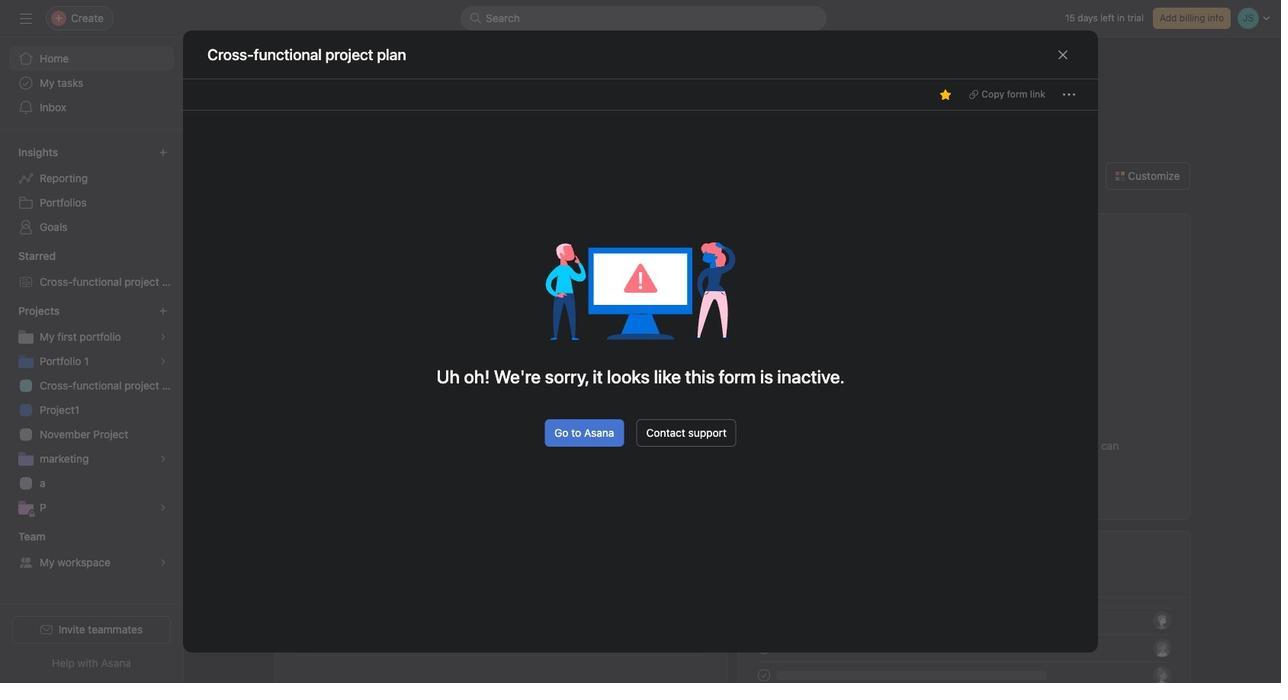Task type: vqa. For each thing, say whether or not it's contained in the screenshot.
Projects element
yes



Task type: locate. For each thing, give the bounding box(es) containing it.
starred element
[[0, 243, 183, 297]]

remove from starred image
[[940, 88, 952, 101]]

global element
[[0, 37, 183, 129]]

dialog
[[183, 31, 1098, 653]]

hide sidebar image
[[20, 12, 32, 24]]

list box
[[461, 6, 827, 31]]



Task type: describe. For each thing, give the bounding box(es) containing it.
prominent image
[[470, 12, 482, 24]]

teams element
[[0, 523, 183, 578]]

close this dialog image
[[1057, 48, 1069, 61]]

more actions image
[[1063, 88, 1075, 101]]

insights element
[[0, 139, 183, 243]]

projects element
[[0, 297, 183, 523]]



